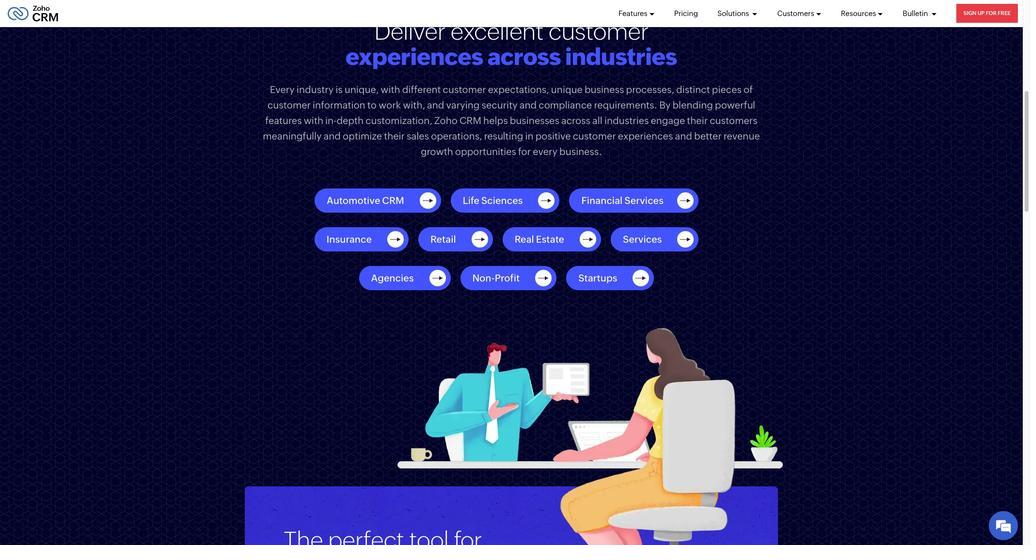 Task type: describe. For each thing, give the bounding box(es) containing it.
for
[[519, 146, 531, 157]]

opportunities
[[455, 146, 517, 157]]

financial services
[[582, 195, 664, 206]]

1 vertical spatial their
[[384, 131, 405, 142]]

security
[[482, 99, 518, 111]]

requirements.
[[594, 99, 658, 111]]

sales
[[407, 131, 429, 142]]

zoho crm vertical solutions image
[[398, 328, 784, 546]]

solutions
[[718, 9, 751, 17]]

automotive crm link
[[327, 193, 437, 209]]

customer down "all"
[[573, 131, 616, 142]]

every industry is unique, with different customer expectations, unique business processes, distinct pieces of customer information to work with, and varying security and compliance requirements. by blending powerful features with in-depth customization, zoho crm helps businesses across all industries engage their customers meaningfully and optimize their sales operations, resulting in positive customer experiences and better revenue growth opportunities for every business.
[[263, 84, 761, 157]]

with,
[[403, 99, 425, 111]]

processes,
[[627, 84, 675, 95]]

unique
[[551, 84, 583, 95]]

customization,
[[366, 115, 433, 126]]

across inside deliver excellent customer experiences across industries
[[488, 43, 561, 70]]

business
[[585, 84, 625, 95]]

deliver
[[375, 18, 446, 45]]

financial services link
[[582, 193, 694, 209]]

across inside "every industry is unique, with different customer expectations, unique business processes, distinct pieces of customer information to work with, and varying security and compliance requirements. by blending powerful features with in-depth customization, zoho crm helps businesses across all industries engage their customers meaningfully and optimize their sales operations, resulting in positive customer experiences and better revenue growth opportunities for every business."
[[562, 115, 591, 126]]

startups link
[[579, 270, 650, 287]]

non-profit link
[[473, 270, 552, 287]]

optimize
[[343, 131, 382, 142]]

varying
[[447, 99, 480, 111]]

sciences
[[482, 195, 523, 206]]

1 vertical spatial crm
[[382, 195, 405, 206]]

pricing link
[[675, 0, 699, 27]]

for
[[987, 10, 997, 16]]

features
[[266, 115, 302, 126]]

profit
[[495, 272, 520, 284]]

resources
[[842, 9, 877, 17]]

is
[[336, 84, 343, 95]]

services link
[[623, 231, 694, 248]]

insurance link
[[327, 231, 404, 248]]

zoho
[[435, 115, 458, 126]]

life sciences link
[[463, 193, 555, 209]]

automotive crm
[[327, 195, 405, 206]]

sign up for free link
[[957, 4, 1019, 23]]

pricing
[[675, 9, 699, 17]]

customer inside deliver excellent customer experiences across industries
[[549, 18, 649, 45]]

up
[[978, 10, 985, 16]]

positive
[[536, 131, 571, 142]]

resulting
[[484, 131, 524, 142]]

operations,
[[431, 131, 483, 142]]

resources link
[[842, 0, 884, 27]]

blending
[[673, 99, 714, 111]]

bulletin link
[[903, 0, 938, 27]]

crm inside "every industry is unique, with different customer expectations, unique business processes, distinct pieces of customer information to work with, and varying security and compliance requirements. by blending powerful features with in-depth customization, zoho crm helps businesses across all industries engage their customers meaningfully and optimize their sales operations, resulting in positive customer experiences and better revenue growth opportunities for every business."
[[460, 115, 482, 126]]



Task type: vqa. For each thing, say whether or not it's contained in the screenshot.
Remote
no



Task type: locate. For each thing, give the bounding box(es) containing it.
every
[[270, 84, 295, 95]]

customer
[[549, 18, 649, 45], [443, 84, 486, 95], [268, 99, 311, 111], [573, 131, 616, 142]]

experiences down engage
[[618, 131, 674, 142]]

and down engage
[[676, 131, 693, 142]]

0 horizontal spatial experiences
[[346, 43, 484, 70]]

of
[[744, 84, 754, 95]]

1 vertical spatial services
[[623, 234, 662, 245]]

real estate link
[[515, 231, 597, 248]]

sign up for free
[[964, 10, 1012, 16]]

0 horizontal spatial with
[[304, 115, 324, 126]]

non-profit
[[473, 272, 520, 284]]

industries inside deliver excellent customer experiences across industries
[[566, 43, 678, 70]]

to
[[368, 99, 377, 111]]

revenue
[[724, 131, 761, 142]]

0 horizontal spatial their
[[384, 131, 405, 142]]

and
[[427, 99, 445, 111], [520, 99, 537, 111], [324, 131, 341, 142], [676, 131, 693, 142]]

0 vertical spatial with
[[381, 84, 401, 95]]

experiences up the different
[[346, 43, 484, 70]]

1 horizontal spatial crm
[[460, 115, 482, 126]]

zoho crm logo image
[[7, 3, 59, 24]]

experiences inside "every industry is unique, with different customer expectations, unique business processes, distinct pieces of customer information to work with, and varying security and compliance requirements. by blending powerful features with in-depth customization, zoho crm helps businesses across all industries engage their customers meaningfully and optimize their sales operations, resulting in positive customer experiences and better revenue growth opportunities for every business."
[[618, 131, 674, 142]]

0 vertical spatial their
[[688, 115, 708, 126]]

customer up features
[[268, 99, 311, 111]]

helps
[[484, 115, 508, 126]]

0 vertical spatial industries
[[566, 43, 678, 70]]

businesses
[[510, 115, 560, 126]]

every
[[533, 146, 558, 157]]

customer down features
[[549, 18, 649, 45]]

1 horizontal spatial their
[[688, 115, 708, 126]]

agencies
[[371, 272, 414, 284]]

insurance
[[327, 234, 372, 245]]

their
[[688, 115, 708, 126], [384, 131, 405, 142]]

with
[[381, 84, 401, 95], [304, 115, 324, 126]]

distinct
[[677, 84, 711, 95]]

1 vertical spatial with
[[304, 115, 324, 126]]

0 horizontal spatial crm
[[382, 195, 405, 206]]

0 vertical spatial across
[[488, 43, 561, 70]]

estate
[[536, 234, 565, 245]]

crm right automotive
[[382, 195, 405, 206]]

solutions link
[[718, 0, 758, 27]]

and up zoho
[[427, 99, 445, 111]]

retail
[[431, 234, 456, 245]]

financial
[[582, 195, 623, 206]]

crm
[[460, 115, 482, 126], [382, 195, 405, 206]]

powerful
[[716, 99, 756, 111]]

meaningfully
[[263, 131, 322, 142]]

bulletin
[[903, 9, 930, 17]]

deliver excellent customer experiences across industries
[[346, 18, 678, 70]]

sign
[[964, 10, 977, 16]]

life
[[463, 195, 480, 206]]

excellent
[[451, 18, 544, 45]]

their down blending
[[688, 115, 708, 126]]

automotive
[[327, 195, 381, 206]]

customers
[[778, 9, 815, 17]]

across down compliance
[[562, 115, 591, 126]]

across
[[488, 43, 561, 70], [562, 115, 591, 126]]

depth
[[337, 115, 364, 126]]

their down customization,
[[384, 131, 405, 142]]

and down in-
[[324, 131, 341, 142]]

all
[[593, 115, 603, 126]]

by
[[660, 99, 671, 111]]

services
[[625, 195, 664, 206], [623, 234, 662, 245]]

1 vertical spatial across
[[562, 115, 591, 126]]

different
[[403, 84, 441, 95]]

in
[[526, 131, 534, 142]]

free
[[999, 10, 1012, 16]]

with up work
[[381, 84, 401, 95]]

customer up varying
[[443, 84, 486, 95]]

features
[[619, 9, 648, 17]]

work
[[379, 99, 401, 111]]

features link
[[619, 0, 655, 27]]

0 vertical spatial experiences
[[346, 43, 484, 70]]

retail link
[[431, 231, 488, 248]]

growth
[[421, 146, 454, 157]]

customers
[[710, 115, 758, 126]]

real estate
[[515, 234, 565, 245]]

services up the services link
[[625, 195, 664, 206]]

experiences inside deliver excellent customer experiences across industries
[[346, 43, 484, 70]]

1 horizontal spatial with
[[381, 84, 401, 95]]

across up expectations,
[[488, 43, 561, 70]]

business.
[[560, 146, 603, 157]]

in-
[[326, 115, 337, 126]]

unique,
[[345, 84, 379, 95]]

1 horizontal spatial experiences
[[618, 131, 674, 142]]

engage
[[651, 115, 686, 126]]

compliance
[[539, 99, 593, 111]]

non-
[[473, 272, 495, 284]]

1 vertical spatial industries
[[605, 115, 649, 126]]

with left in-
[[304, 115, 324, 126]]

pieces
[[713, 84, 742, 95]]

services down "financial services" link
[[623, 234, 662, 245]]

better
[[695, 131, 722, 142]]

crm down varying
[[460, 115, 482, 126]]

information
[[313, 99, 366, 111]]

real
[[515, 234, 535, 245]]

life sciences
[[463, 195, 523, 206]]

industries down requirements.
[[605, 115, 649, 126]]

agencies link
[[371, 270, 446, 287]]

industries up business
[[566, 43, 678, 70]]

0 vertical spatial crm
[[460, 115, 482, 126]]

startups
[[579, 272, 618, 284]]

industries
[[566, 43, 678, 70], [605, 115, 649, 126]]

0 vertical spatial services
[[625, 195, 664, 206]]

expectations,
[[488, 84, 550, 95]]

experiences
[[346, 43, 484, 70], [618, 131, 674, 142]]

industry
[[297, 84, 334, 95]]

industries inside "every industry is unique, with different customer expectations, unique business processes, distinct pieces of customer information to work with, and varying security and compliance requirements. by blending powerful features with in-depth customization, zoho crm helps businesses across all industries engage their customers meaningfully and optimize their sales operations, resulting in positive customer experiences and better revenue growth opportunities for every business."
[[605, 115, 649, 126]]

and up businesses
[[520, 99, 537, 111]]

1 vertical spatial experiences
[[618, 131, 674, 142]]



